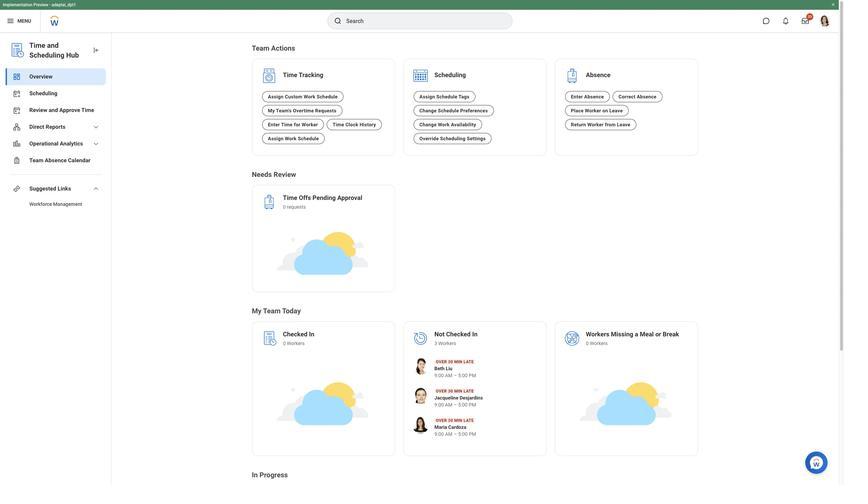 Task type: locate. For each thing, give the bounding box(es) containing it.
enter
[[571, 94, 583, 100], [268, 122, 280, 127]]

am inside over 30 min late beth liu 9:00 am – 5:00 pm
[[445, 373, 453, 379]]

pm inside over 30 min late beth liu 9:00 am – 5:00 pm
[[469, 373, 476, 379]]

1 horizontal spatial 0 workers element
[[586, 340, 679, 347]]

late up cardoza
[[464, 418, 474, 423]]

9:00 inside over 30 min late maria cardoza 9:00 am – 5:00 pm
[[435, 432, 444, 437]]

2 am from the top
[[445, 402, 453, 408]]

late
[[464, 360, 474, 365], [464, 389, 474, 394], [464, 418, 474, 423]]

justify image
[[6, 17, 15, 25]]

9:00 am – 5:00 pm element
[[435, 372, 476, 379], [435, 402, 483, 409], [435, 431, 476, 438]]

over
[[436, 360, 447, 365], [436, 389, 447, 394], [436, 418, 447, 423]]

scheduling element
[[435, 71, 466, 81]]

my inside button
[[268, 108, 275, 114]]

– up over 30 min late jacqueline desjardins 9:00 am – 5:00 pm
[[454, 373, 457, 379]]

9:00 am – 5:00 pm element down liu
[[435, 372, 476, 379]]

chevron down small image for reports
[[92, 123, 100, 131]]

my left team's
[[268, 108, 275, 114]]

assign up change schedule preferences button
[[420, 94, 435, 100]]

am down jacqueline
[[445, 402, 453, 408]]

-
[[49, 2, 51, 7]]

return
[[571, 122, 586, 127]]

time left clock on the top left of the page
[[333, 122, 344, 127]]

2 vertical spatial am
[[445, 432, 453, 437]]

analytics
[[60, 140, 83, 147]]

over up maria
[[436, 418, 447, 423]]

direct
[[29, 124, 44, 130]]

suggested links
[[29, 185, 71, 192]]

time clock history button
[[327, 119, 382, 130]]

1 vertical spatial late
[[464, 389, 474, 394]]

1 over from the top
[[436, 360, 447, 365]]

late inside over 30 min late jacqueline desjardins 9:00 am – 5:00 pm
[[464, 389, 474, 394]]

am inside over 30 min late jacqueline desjardins 9:00 am – 5:00 pm
[[445, 402, 453, 408]]

0 horizontal spatial 0 workers element
[[283, 340, 314, 347]]

2 0 workers element from the left
[[586, 340, 679, 347]]

min
[[454, 360, 463, 365], [454, 389, 463, 394], [454, 418, 463, 423]]

0 vertical spatial chevron down small image
[[92, 123, 100, 131]]

9:00 am – 5:00 pm element down cardoza
[[435, 431, 476, 438]]

2 vertical spatial 5:00
[[458, 432, 468, 437]]

override scheduling settings
[[420, 136, 486, 141]]

2 horizontal spatial in
[[472, 331, 478, 338]]

2 30 from the top
[[448, 389, 453, 394]]

– inside over 30 min late jacqueline desjardins 9:00 am – 5:00 pm
[[454, 402, 457, 408]]

over 30 min late jacqueline desjardins 9:00 am – 5:00 pm
[[435, 389, 483, 408]]

scheduling down overview
[[29, 90, 57, 97]]

5:00
[[458, 373, 468, 379], [458, 402, 468, 408], [458, 432, 468, 437]]

leave right from
[[617, 122, 631, 127]]

assign for time tracking
[[268, 94, 284, 100]]

late for cardoza
[[464, 418, 474, 423]]

pm for desjardins
[[469, 402, 476, 408]]

clock
[[346, 122, 358, 127]]

enter for enter absence
[[571, 94, 583, 100]]

work up override scheduling settings
[[438, 122, 450, 127]]

9:00 inside over 30 min late beth liu 9:00 am – 5:00 pm
[[435, 373, 444, 379]]

0 workers element down a
[[586, 340, 679, 347]]

assign custom work schedule
[[268, 94, 338, 100]]

0 inside time offs pending approval 0 requests
[[283, 204, 286, 210]]

time left for
[[281, 122, 293, 127]]

1 calendar user solid image from the top
[[13, 89, 21, 98]]

1 vertical spatial –
[[454, 402, 457, 408]]

work up overtime
[[304, 94, 315, 100]]

min for liu
[[454, 360, 463, 365]]

change schedule preferences
[[420, 108, 488, 114]]

1 vertical spatial over
[[436, 389, 447, 394]]

1 change from the top
[[420, 108, 437, 114]]

0 horizontal spatial in
[[252, 471, 258, 480]]

0 vertical spatial pm
[[469, 373, 476, 379]]

enter absence button
[[565, 91, 610, 102]]

1 vertical spatial leave
[[617, 122, 631, 127]]

enter inside button
[[268, 122, 280, 127]]

1 am from the top
[[445, 373, 453, 379]]

change down assign schedule tags button
[[420, 108, 437, 114]]

absence down operational analytics dropdown button at top left
[[45, 157, 67, 164]]

chevron down small image up chevron down small image
[[92, 123, 100, 131]]

not
[[435, 331, 445, 338]]

team absence calendar link
[[6, 152, 106, 169]]

9:00 am – 5:00 pm element for desjardins
[[435, 402, 483, 409]]

break
[[663, 331, 679, 338]]

0 vertical spatial change
[[420, 108, 437, 114]]

change up override
[[420, 122, 437, 127]]

30 inside over 30 min late beth liu 9:00 am – 5:00 pm
[[448, 360, 453, 365]]

0 vertical spatial 9:00
[[435, 373, 444, 379]]

calendar user solid image up the view team image
[[13, 106, 21, 115]]

pm for liu
[[469, 373, 476, 379]]

1 pm from the top
[[469, 373, 476, 379]]

1 vertical spatial 5:00
[[458, 402, 468, 408]]

am down maria
[[445, 432, 453, 437]]

and left approve
[[49, 107, 58, 113]]

team left actions
[[252, 44, 270, 52]]

5:00 inside over 30 min late jacqueline desjardins 9:00 am – 5:00 pm
[[458, 402, 468, 408]]

schedule up requests
[[317, 94, 338, 100]]

enter time for worker
[[268, 122, 318, 127]]

time right approve
[[81, 107, 94, 113]]

absence right correct at the top of page
[[637, 94, 657, 100]]

3 min from the top
[[454, 418, 463, 423]]

worker inside button
[[302, 122, 318, 127]]

1 horizontal spatial my
[[268, 108, 275, 114]]

adeptai_dpt1
[[52, 2, 76, 7]]

0 vertical spatial –
[[454, 373, 457, 379]]

review
[[29, 107, 47, 113], [274, 170, 296, 179]]

1 9:00 from the top
[[435, 373, 444, 379]]

calendar user solid image inside review and approve time link
[[13, 106, 21, 115]]

1 horizontal spatial in
[[309, 331, 314, 338]]

0 vertical spatial team
[[252, 44, 270, 52]]

0 vertical spatial over
[[436, 360, 447, 365]]

enter absence
[[571, 94, 604, 100]]

1 chevron down small image from the top
[[92, 123, 100, 131]]

and
[[47, 41, 59, 50], [49, 107, 58, 113]]

leave right on
[[610, 108, 623, 114]]

0 vertical spatial am
[[445, 373, 453, 379]]

2 horizontal spatial work
[[438, 122, 450, 127]]

1 vertical spatial work
[[438, 122, 450, 127]]

time down menu
[[29, 41, 45, 50]]

over up beth
[[436, 360, 447, 365]]

2 vertical spatial work
[[285, 136, 297, 141]]

checked down 'today'
[[283, 331, 308, 338]]

operational analytics
[[29, 140, 83, 147]]

1 vertical spatial min
[[454, 389, 463, 394]]

checked inside not checked in 3 workers
[[446, 331, 471, 338]]

in progress
[[252, 471, 288, 480]]

my left 'today'
[[252, 307, 262, 315]]

0 horizontal spatial work
[[285, 136, 297, 141]]

worker left on
[[585, 108, 601, 114]]

am for jacqueline
[[445, 402, 453, 408]]

0 vertical spatial calendar user solid image
[[13, 89, 21, 98]]

time tracking element
[[283, 71, 323, 81]]

1 horizontal spatial checked
[[446, 331, 471, 338]]

1 vertical spatial 9:00 am – 5:00 pm element
[[435, 402, 483, 409]]

3 5:00 from the top
[[458, 432, 468, 437]]

scheduling up assign schedule tags button
[[435, 71, 466, 79]]

– for desjardins
[[454, 402, 457, 408]]

0 vertical spatial work
[[304, 94, 315, 100]]

1 vertical spatial my
[[252, 307, 262, 315]]

– down jacqueline
[[454, 402, 457, 408]]

late down 3 workers element at the right bottom
[[464, 360, 474, 365]]

review right needs
[[274, 170, 296, 179]]

time inside time offs pending approval 0 requests
[[283, 194, 297, 202]]

checked up 3 workers element at the right bottom
[[446, 331, 471, 338]]

change for change work availability
[[420, 122, 437, 127]]

5:00 inside over 30 min late beth liu 9:00 am – 5:00 pm
[[458, 373, 468, 379]]

1 vertical spatial am
[[445, 402, 453, 408]]

operational
[[29, 140, 58, 147]]

2 calendar user solid image from the top
[[13, 106, 21, 115]]

30 inside over 30 min late maria cardoza 9:00 am – 5:00 pm
[[448, 418, 453, 423]]

preview
[[33, 2, 48, 7]]

33 button
[[798, 13, 814, 29]]

1 vertical spatial chevron down small image
[[92, 185, 100, 193]]

2 5:00 from the top
[[458, 402, 468, 408]]

2 – from the top
[[454, 402, 457, 408]]

suggested
[[29, 185, 56, 192]]

review inside the navigation pane region
[[29, 107, 47, 113]]

progress
[[260, 471, 288, 480]]

pm inside over 30 min late maria cardoza 9:00 am – 5:00 pm
[[469, 432, 476, 437]]

am inside over 30 min late maria cardoza 9:00 am – 5:00 pm
[[445, 432, 453, 437]]

enter inside button
[[571, 94, 583, 100]]

scheduling
[[29, 51, 64, 59], [435, 71, 466, 79], [29, 90, 57, 97], [440, 136, 466, 141]]

absence inside button
[[637, 94, 657, 100]]

links
[[58, 185, 71, 192]]

3 9:00 am – 5:00 pm element from the top
[[435, 431, 476, 438]]

1 vertical spatial review
[[274, 170, 296, 179]]

scheduling down change work availability
[[440, 136, 466, 141]]

chevron down small image right links on the left top
[[92, 185, 100, 193]]

calendar user solid image
[[13, 89, 21, 98], [13, 106, 21, 115]]

workers down checked in element
[[287, 341, 305, 346]]

min inside over 30 min late maria cardoza 9:00 am – 5:00 pm
[[454, 418, 463, 423]]

team down operational
[[29, 157, 43, 164]]

1 vertical spatial and
[[49, 107, 58, 113]]

assign custom work schedule button
[[262, 91, 344, 102]]

2 9:00 from the top
[[435, 402, 444, 408]]

1 vertical spatial 30
[[448, 389, 453, 394]]

2 checked from the left
[[446, 331, 471, 338]]

calendar
[[68, 157, 91, 164]]

5:00 inside over 30 min late maria cardoza 9:00 am – 5:00 pm
[[458, 432, 468, 437]]

30 up jacqueline
[[448, 389, 453, 394]]

3 am from the top
[[445, 432, 453, 437]]

over inside over 30 min late maria cardoza 9:00 am – 5:00 pm
[[436, 418, 447, 423]]

0 vertical spatial my
[[268, 108, 275, 114]]

absence up place worker on leave on the right of page
[[584, 94, 604, 100]]

enter down team's
[[268, 122, 280, 127]]

0 workers element
[[283, 340, 314, 347], [586, 340, 679, 347]]

3 – from the top
[[454, 432, 457, 437]]

1 horizontal spatial review
[[274, 170, 296, 179]]

menu banner
[[0, 0, 839, 32]]

0 inside workers missing a meal or break 0 workers
[[586, 341, 589, 346]]

team actions
[[252, 44, 295, 52]]

team
[[252, 44, 270, 52], [29, 157, 43, 164], [263, 307, 281, 315]]

work down enter time for worker
[[285, 136, 297, 141]]

1 – from the top
[[454, 373, 457, 379]]

over for beth
[[436, 360, 447, 365]]

0 horizontal spatial review
[[29, 107, 47, 113]]

return worker from leave button
[[565, 119, 637, 130]]

late inside over 30 min late beth liu 9:00 am – 5:00 pm
[[464, 360, 474, 365]]

custom
[[285, 94, 302, 100]]

chevron down small image inside direct reports dropdown button
[[92, 123, 100, 131]]

9:00 down beth
[[435, 373, 444, 379]]

2 vertical spatial –
[[454, 432, 457, 437]]

schedule
[[317, 94, 338, 100], [436, 94, 458, 100], [438, 108, 459, 114], [298, 136, 319, 141]]

am for maria
[[445, 432, 453, 437]]

0 vertical spatial enter
[[571, 94, 583, 100]]

implementation
[[3, 2, 32, 7]]

5:00 up over 30 min late jacqueline desjardins 9:00 am – 5:00 pm
[[458, 373, 468, 379]]

reports
[[46, 124, 65, 130]]

0 vertical spatial review
[[29, 107, 47, 113]]

needs
[[252, 170, 272, 179]]

and up overview link
[[47, 41, 59, 50]]

inbox large image
[[802, 17, 809, 24]]

3 late from the top
[[464, 418, 474, 423]]

offs
[[299, 194, 311, 202]]

enter up "place"
[[571, 94, 583, 100]]

0 vertical spatial 30
[[448, 360, 453, 365]]

30 for liu
[[448, 360, 453, 365]]

1 vertical spatial change
[[420, 122, 437, 127]]

2 vertical spatial 30
[[448, 418, 453, 423]]

1 vertical spatial pm
[[469, 402, 476, 408]]

0 workers element for workers
[[283, 340, 314, 347]]

– inside over 30 min late maria cardoza 9:00 am – 5:00 pm
[[454, 432, 457, 437]]

change
[[420, 108, 437, 114], [420, 122, 437, 127]]

assign down enter time for worker
[[268, 136, 284, 141]]

min up jacqueline
[[454, 389, 463, 394]]

search image
[[334, 17, 342, 25]]

2 vertical spatial min
[[454, 418, 463, 423]]

over up jacqueline
[[436, 389, 447, 394]]

2 over from the top
[[436, 389, 447, 394]]

1 horizontal spatial work
[[304, 94, 315, 100]]

1 5:00 from the top
[[458, 373, 468, 379]]

0 vertical spatial 5:00
[[458, 373, 468, 379]]

change inside change schedule preferences button
[[420, 108, 437, 114]]

my
[[268, 108, 275, 114], [252, 307, 262, 315]]

3 over from the top
[[436, 418, 447, 423]]

late inside over 30 min late maria cardoza 9:00 am – 5:00 pm
[[464, 418, 474, 423]]

2 vertical spatial 9:00 am – 5:00 pm element
[[435, 431, 476, 438]]

absence for correct absence
[[637, 94, 657, 100]]

over inside over 30 min late jacqueline desjardins 9:00 am – 5:00 pm
[[436, 389, 447, 394]]

2 vertical spatial late
[[464, 418, 474, 423]]

team for team absence calendar
[[29, 157, 43, 164]]

late up desjardins
[[464, 389, 474, 394]]

30 inside over 30 min late jacqueline desjardins 9:00 am – 5:00 pm
[[448, 389, 453, 394]]

0 horizontal spatial my
[[252, 307, 262, 315]]

1 0 workers element from the left
[[283, 340, 314, 347]]

time left tracking
[[283, 71, 297, 79]]

checked
[[283, 331, 308, 338], [446, 331, 471, 338]]

1 checked from the left
[[283, 331, 308, 338]]

3 9:00 from the top
[[435, 432, 444, 437]]

2 chevron down small image from the top
[[92, 185, 100, 193]]

worker down the place worker on leave button
[[588, 122, 604, 127]]

1 9:00 am – 5:00 pm element from the top
[[435, 372, 476, 379]]

transformation import image
[[92, 46, 100, 54]]

min inside over 30 min late jacqueline desjardins 9:00 am – 5:00 pm
[[454, 389, 463, 394]]

and for review
[[49, 107, 58, 113]]

workers right '3'
[[439, 341, 456, 346]]

over inside over 30 min late beth liu 9:00 am – 5:00 pm
[[436, 360, 447, 365]]

absence
[[586, 71, 611, 79], [584, 94, 604, 100], [637, 94, 657, 100], [45, 157, 67, 164]]

5:00 down cardoza
[[458, 432, 468, 437]]

assign up team's
[[268, 94, 284, 100]]

time inside time and scheduling hub
[[29, 41, 45, 50]]

settings
[[467, 136, 486, 141]]

9:00 inside over 30 min late jacqueline desjardins 9:00 am – 5:00 pm
[[435, 402, 444, 408]]

3
[[435, 341, 437, 346]]

2 9:00 am – 5:00 pm element from the top
[[435, 402, 483, 409]]

worker for place
[[585, 108, 601, 114]]

time inside button
[[333, 122, 344, 127]]

0 vertical spatial late
[[464, 360, 474, 365]]

2 pm from the top
[[469, 402, 476, 408]]

absence inside the navigation pane region
[[45, 157, 67, 164]]

min inside over 30 min late beth liu 9:00 am – 5:00 pm
[[454, 360, 463, 365]]

9:00 am – 5:00 pm element down jacqueline
[[435, 402, 483, 409]]

assign work schedule
[[268, 136, 319, 141]]

min up cardoza
[[454, 418, 463, 423]]

calendar user solid image down dashboard image
[[13, 89, 21, 98]]

review up direct
[[29, 107, 47, 113]]

– inside over 30 min late beth liu 9:00 am – 5:00 pm
[[454, 373, 457, 379]]

0 workers element for meal
[[586, 340, 679, 347]]

0 vertical spatial and
[[47, 41, 59, 50]]

time inside button
[[281, 122, 293, 127]]

pm inside over 30 min late jacqueline desjardins 9:00 am – 5:00 pm
[[469, 402, 476, 408]]

team's
[[276, 108, 292, 114]]

1 vertical spatial calendar user solid image
[[13, 106, 21, 115]]

2 vertical spatial pm
[[469, 432, 476, 437]]

1 min from the top
[[454, 360, 463, 365]]

absence inside button
[[584, 94, 604, 100]]

workers
[[586, 331, 610, 338], [287, 341, 305, 346], [439, 341, 456, 346], [590, 341, 608, 346]]

worker right for
[[302, 122, 318, 127]]

5:00 for cardoza
[[458, 432, 468, 437]]

in
[[309, 331, 314, 338], [472, 331, 478, 338], [252, 471, 258, 480]]

1 horizontal spatial enter
[[571, 94, 583, 100]]

my for my team's overtime requests
[[268, 108, 275, 114]]

1 30 from the top
[[448, 360, 453, 365]]

5:00 down desjardins
[[458, 402, 468, 408]]

team for team actions
[[252, 44, 270, 52]]

0 vertical spatial 9:00 am – 5:00 pm element
[[435, 372, 476, 379]]

– down cardoza
[[454, 432, 457, 437]]

9:00 for beth
[[435, 373, 444, 379]]

2 min from the top
[[454, 389, 463, 394]]

team inside the navigation pane region
[[29, 157, 43, 164]]

time offs pending approval element
[[283, 194, 362, 204]]

–
[[454, 373, 457, 379], [454, 402, 457, 408], [454, 432, 457, 437]]

1 vertical spatial 9:00
[[435, 402, 444, 408]]

time up requests
[[283, 194, 297, 202]]

calendar user solid image for scheduling
[[13, 89, 21, 98]]

9:00 down jacqueline
[[435, 402, 444, 408]]

time for time clock history
[[333, 122, 344, 127]]

tags
[[459, 94, 470, 100]]

over 30 min late beth liu 9:00 am – 5:00 pm
[[435, 360, 476, 379]]

change inside change work availability button
[[420, 122, 437, 127]]

1 vertical spatial team
[[29, 157, 43, 164]]

am down liu
[[445, 373, 453, 379]]

time and scheduling hub
[[29, 41, 79, 59]]

work
[[304, 94, 315, 100], [438, 122, 450, 127], [285, 136, 297, 141]]

30 up cardoza
[[448, 418, 453, 423]]

1 vertical spatial enter
[[268, 122, 280, 127]]

0 vertical spatial min
[[454, 360, 463, 365]]

needs review
[[252, 170, 296, 179]]

scheduling up overview
[[29, 51, 64, 59]]

team left 'today'
[[263, 307, 281, 315]]

33
[[808, 15, 812, 19]]

30 up liu
[[448, 360, 453, 365]]

time clock history
[[333, 122, 376, 127]]

– for liu
[[454, 373, 457, 379]]

3 pm from the top
[[469, 432, 476, 437]]

leave
[[610, 108, 623, 114], [617, 122, 631, 127]]

schedule up 'change schedule preferences'
[[436, 94, 458, 100]]

worker
[[585, 108, 601, 114], [302, 122, 318, 127], [588, 122, 604, 127]]

0 vertical spatial leave
[[610, 108, 623, 114]]

implementation preview -   adeptai_dpt1
[[3, 2, 76, 7]]

calendar user solid image inside scheduling link
[[13, 89, 21, 98]]

workers inside not checked in 3 workers
[[439, 341, 456, 346]]

and inside time and scheduling hub
[[47, 41, 59, 50]]

min for desjardins
[[454, 389, 463, 394]]

0 horizontal spatial enter
[[268, 122, 280, 127]]

today
[[282, 307, 301, 315]]

2 late from the top
[[464, 389, 474, 394]]

2 vertical spatial 9:00
[[435, 432, 444, 437]]

0 workers element down 'today'
[[283, 340, 314, 347]]

chevron down small image
[[92, 123, 100, 131], [92, 185, 100, 193]]

5:00 for desjardins
[[458, 402, 468, 408]]

3 30 from the top
[[448, 418, 453, 423]]

schedule up change work availability button
[[438, 108, 459, 114]]

min down 3 workers element at the right bottom
[[454, 360, 463, 365]]

9:00 down maria
[[435, 432, 444, 437]]

1 late from the top
[[464, 360, 474, 365]]

over for maria
[[436, 418, 447, 423]]

2 vertical spatial over
[[436, 418, 447, 423]]

checked inside checked in 0 workers
[[283, 331, 308, 338]]

2 change from the top
[[420, 122, 437, 127]]

0 horizontal spatial checked
[[283, 331, 308, 338]]



Task type: describe. For each thing, give the bounding box(es) containing it.
absence for enter absence
[[584, 94, 604, 100]]

enter time for worker button
[[262, 119, 324, 130]]

scheduling inside time and scheduling hub
[[29, 51, 64, 59]]

scheduling inside scheduling link
[[29, 90, 57, 97]]

review and approve time link
[[6, 102, 106, 119]]

operational analytics button
[[6, 135, 106, 152]]

direct reports button
[[6, 119, 106, 135]]

change schedule preferences button
[[414, 105, 494, 116]]

history
[[360, 122, 376, 127]]

from
[[605, 122, 616, 127]]

jacqueline
[[435, 395, 459, 401]]

close environment banner image
[[831, 2, 836, 7]]

management
[[53, 201, 82, 207]]

pm for cardoza
[[469, 432, 476, 437]]

correct absence button
[[613, 91, 663, 102]]

liu
[[446, 366, 453, 372]]

my team's overtime requests button
[[262, 105, 342, 116]]

cardoza
[[448, 425, 467, 430]]

checked in 0 workers
[[283, 331, 314, 346]]

direct reports
[[29, 124, 65, 130]]

override scheduling settings button
[[414, 133, 492, 144]]

for
[[294, 122, 301, 127]]

time for time tracking
[[283, 71, 297, 79]]

beth
[[435, 366, 445, 372]]

enter for enter time for worker
[[268, 122, 280, 127]]

missing
[[611, 331, 634, 338]]

in inside not checked in 3 workers
[[472, 331, 478, 338]]

0 requests element
[[283, 204, 362, 211]]

menu button
[[0, 10, 40, 32]]

schedule down for
[[298, 136, 319, 141]]

my for my team today
[[252, 307, 262, 315]]

9:00 for jacqueline
[[435, 402, 444, 408]]

work for assign work schedule
[[285, 136, 297, 141]]

requests
[[315, 108, 336, 114]]

navigation pane region
[[0, 32, 112, 485]]

maria
[[435, 425, 447, 430]]

meal
[[640, 331, 654, 338]]

chart image
[[13, 140, 21, 148]]

9:00 am – 5:00 pm element for liu
[[435, 372, 476, 379]]

2 vertical spatial team
[[263, 307, 281, 315]]

chevron down small image for links
[[92, 185, 100, 193]]

workers missing a meal or break 0 workers
[[586, 331, 679, 346]]

on
[[603, 108, 608, 114]]

late for liu
[[464, 360, 474, 365]]

approve
[[59, 107, 80, 113]]

requests
[[287, 204, 306, 210]]

time offs pending approval 0 requests
[[283, 194, 362, 210]]

review and approve time
[[29, 107, 94, 113]]

9:00 for maria
[[435, 432, 444, 437]]

assign schedule tags button
[[414, 91, 476, 102]]

time and scheduling hub element
[[29, 41, 86, 60]]

place worker on leave
[[571, 108, 623, 114]]

in inside checked in 0 workers
[[309, 331, 314, 338]]

time tracking
[[283, 71, 323, 79]]

assign work schedule button
[[262, 133, 325, 144]]

dashboard image
[[13, 73, 21, 81]]

chevron down small image
[[92, 140, 100, 148]]

absence up enter absence
[[586, 71, 611, 79]]

over for jacqueline
[[436, 389, 447, 394]]

correct absence
[[619, 94, 657, 100]]

am for beth
[[445, 373, 453, 379]]

late for desjardins
[[464, 389, 474, 394]]

place
[[571, 108, 584, 114]]

not checked in element
[[435, 330, 478, 340]]

assign for scheduling
[[420, 94, 435, 100]]

leave for place worker on leave
[[610, 108, 623, 114]]

5:00 for liu
[[458, 373, 468, 379]]

a
[[635, 331, 638, 338]]

Search Workday  search field
[[346, 13, 498, 29]]

workers left "missing"
[[586, 331, 610, 338]]

assign schedule tags
[[420, 94, 470, 100]]

min for cardoza
[[454, 418, 463, 423]]

3 workers element
[[435, 340, 478, 347]]

30 for desjardins
[[448, 389, 453, 394]]

tracking
[[299, 71, 323, 79]]

calendar user solid image for review and approve time
[[13, 106, 21, 115]]

workforce management link
[[6, 197, 106, 211]]

9:00 am – 5:00 pm element for cardoza
[[435, 431, 476, 438]]

place worker on leave button
[[565, 105, 629, 116]]

return worker from leave
[[571, 122, 631, 127]]

workers missing a meal or break element
[[586, 330, 679, 340]]

30 for cardoza
[[448, 418, 453, 423]]

overview link
[[6, 68, 106, 85]]

override
[[420, 136, 439, 141]]

change for change schedule preferences
[[420, 108, 437, 114]]

and for time
[[47, 41, 59, 50]]

view team image
[[13, 123, 21, 131]]

change work availability button
[[414, 119, 482, 130]]

work for change work availability
[[438, 122, 450, 127]]

approval
[[337, 194, 362, 202]]

availability
[[451, 122, 476, 127]]

desjardins
[[460, 395, 483, 401]]

over 30 min late maria cardoza 9:00 am – 5:00 pm
[[435, 418, 476, 437]]

preferences
[[460, 108, 488, 114]]

workers down workers missing a meal or break element
[[590, 341, 608, 346]]

correct
[[619, 94, 636, 100]]

overtime
[[293, 108, 314, 114]]

my team's overtime requests
[[268, 108, 336, 114]]

profile logan mcneil image
[[820, 15, 831, 28]]

scheduling inside override scheduling settings button
[[440, 136, 466, 141]]

– for cardoza
[[454, 432, 457, 437]]

0 inside checked in 0 workers
[[283, 341, 286, 346]]

actions
[[271, 44, 295, 52]]

absence for team absence calendar
[[45, 157, 67, 164]]

absence element
[[586, 71, 611, 81]]

or
[[656, 331, 661, 338]]

scheduling link
[[6, 85, 106, 102]]

link image
[[13, 185, 21, 193]]

overview
[[29, 73, 53, 80]]

task timeoff image
[[13, 156, 21, 165]]

not checked in 3 workers
[[435, 331, 478, 346]]

leave for return worker from leave
[[617, 122, 631, 127]]

notifications large image
[[783, 17, 790, 24]]

checked in element
[[283, 330, 314, 340]]

suggested links button
[[6, 181, 106, 197]]

time for time offs pending approval 0 requests
[[283, 194, 297, 202]]

workforce management
[[29, 201, 82, 207]]

workers inside checked in 0 workers
[[287, 341, 305, 346]]

pending
[[313, 194, 336, 202]]

time for time and scheduling hub
[[29, 41, 45, 50]]

worker for return
[[588, 122, 604, 127]]

hub
[[66, 51, 79, 59]]



Task type: vqa. For each thing, say whether or not it's contained in the screenshot.
caret down image
no



